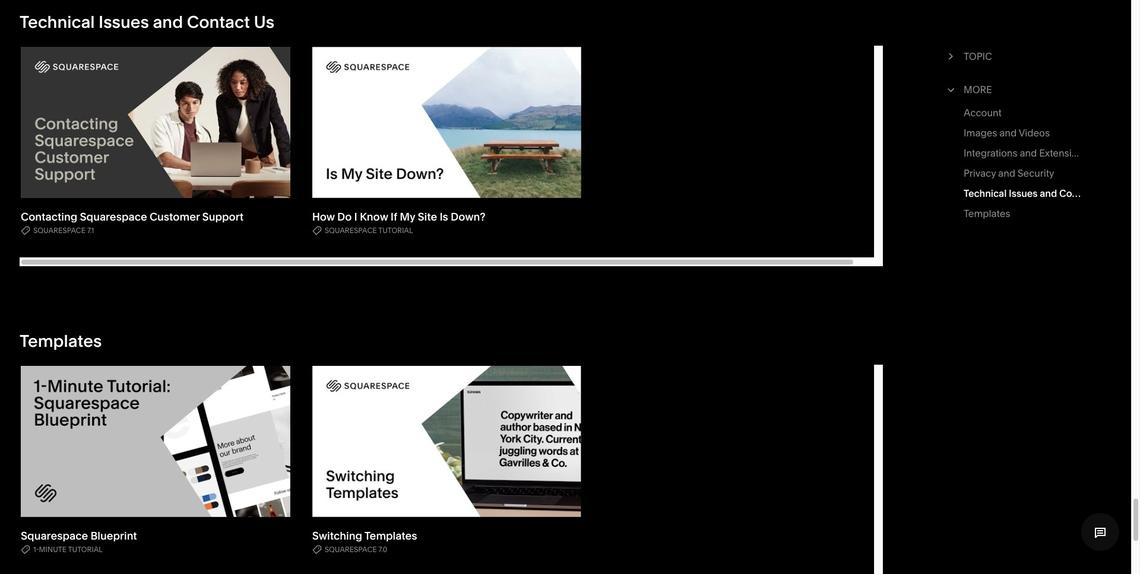 Task type: vqa. For each thing, say whether or not it's contained in the screenshot.
bottom Tutorial
yes



Task type: locate. For each thing, give the bounding box(es) containing it.
videos
[[1019, 127, 1050, 139]]

account
[[964, 107, 1002, 119]]

integrations
[[964, 147, 1018, 159]]

1 vertical spatial issues
[[1009, 188, 1038, 200]]

0 vertical spatial issues
[[99, 12, 149, 32]]

1 horizontal spatial technical issues and contact us
[[964, 188, 1109, 200]]

1 horizontal spatial us
[[1098, 188, 1109, 200]]

contacting
[[21, 210, 77, 224]]

squarespace up the minute
[[21, 530, 88, 543]]

and for integrations
[[1020, 147, 1037, 159]]

squarespace down i
[[325, 226, 377, 235]]

contact
[[187, 12, 250, 32], [1059, 188, 1095, 200]]

1 horizontal spatial contact
[[1059, 188, 1095, 200]]

privacy
[[964, 167, 996, 179]]

issues
[[99, 12, 149, 32], [1009, 188, 1038, 200]]

topic
[[964, 50, 992, 62]]

0 horizontal spatial technical
[[20, 12, 95, 32]]

1 vertical spatial templates
[[20, 331, 102, 351]]

1 vertical spatial contact
[[1059, 188, 1095, 200]]

technical issues and contact us
[[20, 12, 274, 32], [964, 188, 1109, 200]]

how
[[312, 210, 335, 224]]

templates
[[964, 208, 1010, 220], [20, 331, 102, 351], [364, 530, 417, 543]]

switching templates
[[312, 530, 417, 543]]

0 vertical spatial technical issues and contact us
[[20, 12, 274, 32]]

1 vertical spatial us
[[1098, 188, 1109, 200]]

tutorial down squarespace blueprint
[[68, 546, 103, 555]]

is
[[440, 210, 448, 224]]

squarespace down "contacting"
[[33, 226, 86, 235]]

technical issues and contact us link
[[964, 185, 1109, 205]]

2 horizontal spatial templates
[[964, 208, 1010, 220]]

squarespace blueprint
[[21, 530, 137, 543]]

0 horizontal spatial us
[[254, 12, 274, 32]]

squarespace
[[80, 210, 147, 224], [33, 226, 86, 235], [325, 226, 377, 235], [21, 530, 88, 543], [325, 546, 377, 555]]

1-
[[33, 546, 39, 555]]

us
[[254, 12, 274, 32], [1098, 188, 1109, 200]]

and
[[153, 12, 183, 32], [1000, 127, 1017, 139], [1020, 147, 1037, 159], [998, 167, 1016, 179], [1040, 188, 1057, 200]]

images
[[964, 127, 997, 139]]

blueprint
[[91, 530, 137, 543]]

i
[[354, 210, 357, 224]]

technical
[[20, 12, 95, 32], [964, 188, 1007, 200]]

1 vertical spatial technical
[[964, 188, 1007, 200]]

0 vertical spatial templates
[[964, 208, 1010, 220]]

and inside images and videos link
[[1000, 127, 1017, 139]]

and inside integrations and extensions link
[[1020, 147, 1037, 159]]

tutorial
[[378, 226, 413, 235], [68, 546, 103, 555]]

how do i know if my site is down?
[[312, 210, 486, 224]]

privacy and security
[[964, 167, 1054, 179]]

squarespace 7.0
[[325, 546, 387, 555]]

0 vertical spatial tutorial
[[378, 226, 413, 235]]

more button
[[944, 75, 1092, 105]]

1 horizontal spatial technical
[[964, 188, 1007, 200]]

privacy and security link
[[964, 165, 1054, 185]]

0 horizontal spatial tutorial
[[68, 546, 103, 555]]

tutorial down if
[[378, 226, 413, 235]]

and inside privacy and security link
[[998, 167, 1016, 179]]

more
[[964, 84, 992, 96]]

images and videos
[[964, 127, 1050, 139]]

2 vertical spatial templates
[[364, 530, 417, 543]]

extensions
[[1039, 147, 1088, 159]]

topic button
[[944, 42, 1092, 71]]

more link
[[964, 81, 1092, 98]]

switching
[[312, 530, 362, 543]]

0 vertical spatial us
[[254, 12, 274, 32]]

0 vertical spatial contact
[[187, 12, 250, 32]]

squarespace down switching
[[325, 546, 377, 555]]

know
[[360, 210, 388, 224]]

0 horizontal spatial issues
[[99, 12, 149, 32]]

topic link
[[964, 48, 1092, 65]]

and inside technical issues and contact us link
[[1040, 188, 1057, 200]]



Task type: describe. For each thing, give the bounding box(es) containing it.
1 horizontal spatial issues
[[1009, 188, 1038, 200]]

7.1
[[87, 226, 94, 235]]

squarespace tutorial
[[325, 226, 413, 235]]

0 vertical spatial technical
[[20, 12, 95, 32]]

contacting squarespace customer support
[[21, 210, 244, 224]]

0 horizontal spatial technical issues and contact us
[[20, 12, 274, 32]]

and for images
[[1000, 127, 1017, 139]]

customer
[[150, 210, 200, 224]]

1 horizontal spatial templates
[[364, 530, 417, 543]]

templates link
[[964, 205, 1010, 226]]

1 horizontal spatial tutorial
[[378, 226, 413, 235]]

my
[[400, 210, 415, 224]]

0 horizontal spatial templates
[[20, 331, 102, 351]]

squarespace 7.1
[[33, 226, 94, 235]]

squarespace for contacting
[[33, 226, 86, 235]]

integrations and extensions
[[964, 147, 1088, 159]]

site
[[418, 210, 437, 224]]

1 vertical spatial tutorial
[[68, 546, 103, 555]]

us inside technical issues and contact us link
[[1098, 188, 1109, 200]]

1 vertical spatial technical issues and contact us
[[964, 188, 1109, 200]]

account link
[[964, 105, 1002, 125]]

squarespace up 7.1
[[80, 210, 147, 224]]

squarespace for switching
[[325, 546, 377, 555]]

integrations and extensions link
[[964, 145, 1088, 165]]

0 horizontal spatial contact
[[187, 12, 250, 32]]

support
[[202, 210, 244, 224]]

1-minute tutorial
[[33, 546, 103, 555]]

images and videos link
[[964, 125, 1050, 145]]

and for privacy
[[998, 167, 1016, 179]]

if
[[391, 210, 397, 224]]

down?
[[451, 210, 486, 224]]

minute
[[39, 546, 67, 555]]

7.0
[[379, 546, 387, 555]]

security
[[1018, 167, 1054, 179]]

squarespace for how
[[325, 226, 377, 235]]

do
[[337, 210, 352, 224]]



